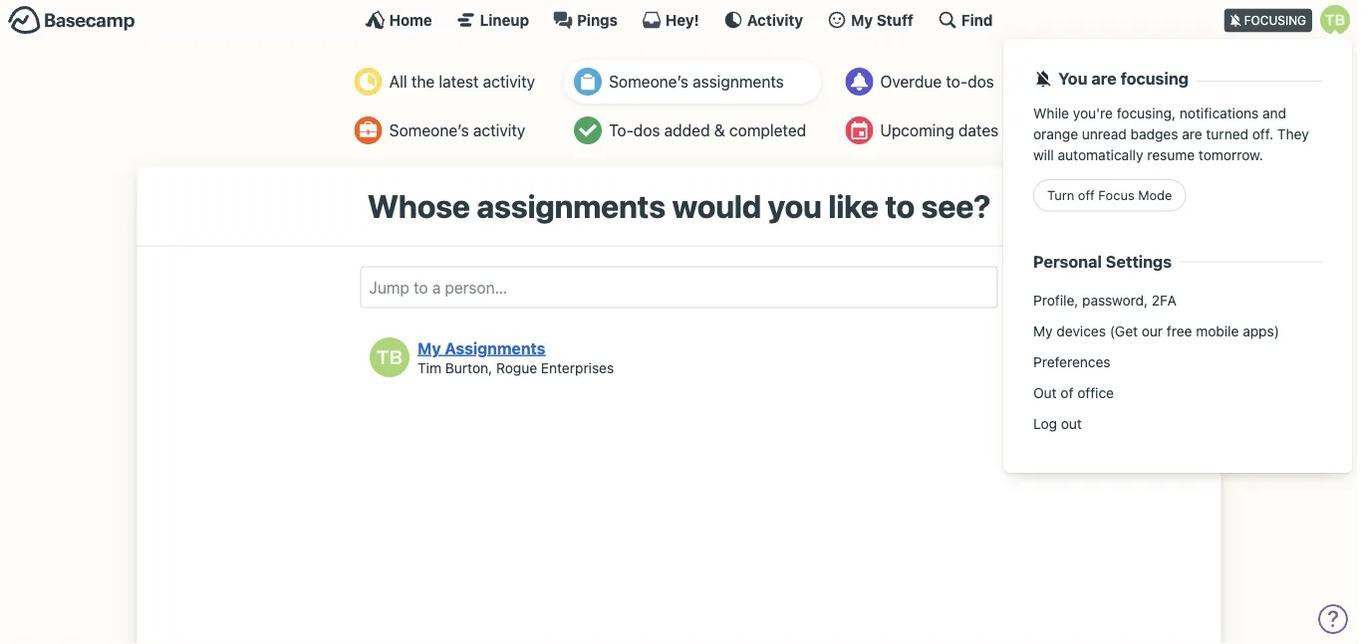 Task type: locate. For each thing, give the bounding box(es) containing it.
0 vertical spatial activity
[[483, 72, 535, 91]]

0 vertical spatial are
[[1091, 69, 1117, 88]]

my
[[851, 11, 873, 28], [1033, 323, 1053, 339], [418, 339, 441, 358]]

0 vertical spatial assignments
[[693, 72, 784, 91]]

dos
[[968, 72, 994, 91], [634, 121, 660, 140]]

all the latest activity link
[[345, 60, 550, 104]]

activity inside all the latest activity link
[[483, 72, 535, 91]]

would
[[672, 187, 761, 225]]

Jump to a person… text field
[[360, 266, 998, 308]]

my stuff
[[851, 11, 914, 28]]

you're
[[1073, 105, 1113, 121]]

to-
[[946, 72, 968, 91]]

tim burton, rogue enterprises image
[[370, 338, 410, 378]]

1 vertical spatial dos
[[634, 121, 660, 140]]

out
[[1061, 416, 1082, 432]]

turn off focus mode
[[1047, 188, 1172, 203]]

1 horizontal spatial assignments
[[693, 72, 784, 91]]

someone's up the to-
[[609, 72, 689, 91]]

upcoming dates link
[[835, 109, 1014, 152]]

0 vertical spatial someone's
[[609, 72, 689, 91]]

free
[[1167, 323, 1192, 339]]

activity inside someone's activity link
[[473, 121, 525, 140]]

activity link
[[723, 10, 803, 30]]

activity down all the latest activity
[[473, 121, 525, 140]]

upcoming
[[880, 121, 954, 140]]

assignment image
[[574, 68, 602, 96]]

find
[[961, 11, 993, 28]]

are
[[1091, 69, 1117, 88], [1182, 125, 1202, 142]]

are up resume
[[1182, 125, 1202, 142]]

of
[[1061, 385, 1074, 401]]

my inside the "my assignments tim burton,        rogue enterprises"
[[418, 339, 441, 358]]

turned
[[1206, 125, 1249, 142]]

dates
[[959, 121, 999, 140]]

personal
[[1033, 252, 1102, 271]]

are right you
[[1091, 69, 1117, 88]]

my for stuff
[[851, 11, 873, 28]]

someone's for someone's activity
[[389, 121, 469, 140]]

dos left added
[[634, 121, 660, 140]]

enterprises
[[541, 359, 614, 376]]

my inside my stuff "popup button"
[[851, 11, 873, 28]]

activity
[[747, 11, 803, 28]]

0 horizontal spatial assignments
[[477, 187, 666, 225]]

todo image
[[574, 117, 602, 144]]

activity report image
[[354, 68, 382, 96]]

devices
[[1057, 323, 1106, 339]]

1 vertical spatial assignments
[[477, 187, 666, 225]]

log out link
[[1023, 409, 1332, 440]]

main element
[[0, 0, 1358, 473]]

my down profile,
[[1033, 323, 1053, 339]]

automatically
[[1058, 146, 1143, 163]]

preferences link
[[1023, 347, 1332, 378]]

orange
[[1033, 125, 1078, 142]]

1 horizontal spatial someone's
[[609, 72, 689, 91]]

you
[[768, 187, 822, 225]]

tomorrow.
[[1199, 146, 1263, 163]]

to-dos added & completed link
[[564, 109, 821, 152]]

activity
[[483, 72, 535, 91], [473, 121, 525, 140]]

someone's activity
[[389, 121, 525, 140]]

all the latest activity
[[389, 72, 535, 91]]

1 horizontal spatial are
[[1182, 125, 1202, 142]]

1 vertical spatial activity
[[473, 121, 525, 140]]

someone's down the the
[[389, 121, 469, 140]]

my left stuff
[[851, 11, 873, 28]]

activity right latest
[[483, 72, 535, 91]]

0 horizontal spatial my
[[418, 339, 441, 358]]

someone's
[[609, 72, 689, 91], [389, 121, 469, 140]]

1 vertical spatial someone's
[[389, 121, 469, 140]]

assignments up &
[[693, 72, 784, 91]]

0 horizontal spatial are
[[1091, 69, 1117, 88]]

while
[[1033, 105, 1069, 121]]

focusing
[[1121, 69, 1189, 88]]

my assignments tim burton,        rogue enterprises
[[418, 339, 614, 376]]

off
[[1078, 188, 1095, 203]]

they
[[1277, 125, 1309, 142]]

overdue to-dos
[[880, 72, 994, 91]]

focusing
[[1244, 13, 1306, 27]]

schedule image
[[845, 117, 873, 144]]

latest
[[439, 72, 479, 91]]

and orange unread badges
[[1033, 105, 1287, 142]]

while you're focusing, notifications
[[1033, 105, 1263, 121]]

1 horizontal spatial dos
[[968, 72, 994, 91]]

2 horizontal spatial my
[[1033, 323, 1053, 339]]

profile,
[[1033, 292, 1078, 308]]

the
[[411, 72, 435, 91]]

1 vertical spatial are
[[1182, 125, 1202, 142]]

0 horizontal spatial someone's
[[389, 121, 469, 140]]

my up tim
[[418, 339, 441, 358]]

assignments down todo icon
[[477, 187, 666, 225]]

preferences
[[1033, 354, 1111, 370]]

my for devices
[[1033, 323, 1053, 339]]

1 horizontal spatial my
[[851, 11, 873, 28]]

someone's activity link
[[345, 109, 550, 152]]

assignments for whose
[[477, 187, 666, 225]]

mobile
[[1196, 323, 1239, 339]]

our
[[1142, 323, 1163, 339]]

dos up dates
[[968, 72, 994, 91]]

out
[[1033, 385, 1057, 401]]

mode
[[1138, 188, 1172, 203]]

assignments
[[693, 72, 784, 91], [477, 187, 666, 225]]

log out
[[1033, 416, 1082, 432]]

0 vertical spatial dos
[[968, 72, 994, 91]]



Task type: describe. For each thing, give the bounding box(es) containing it.
are turned off. they will automatically resume tomorrow.
[[1033, 125, 1309, 163]]

home
[[389, 11, 432, 28]]

off.
[[1252, 125, 1273, 142]]

hey!
[[666, 11, 699, 28]]

someone's for someone's assignments
[[609, 72, 689, 91]]

you
[[1058, 69, 1088, 88]]

2fa
[[1152, 292, 1177, 308]]

unread
[[1082, 125, 1127, 142]]

tim
[[418, 359, 441, 376]]

out of office link
[[1023, 378, 1332, 409]]

out of office
[[1033, 385, 1114, 401]]

will
[[1033, 146, 1054, 163]]

resume
[[1147, 146, 1195, 163]]

overdue to-dos link
[[835, 60, 1014, 104]]

log
[[1033, 416, 1057, 432]]

password,
[[1082, 292, 1148, 308]]

assignments
[[445, 339, 546, 358]]

badges
[[1131, 125, 1178, 142]]

focusing,
[[1117, 105, 1176, 121]]

(get
[[1110, 323, 1138, 339]]

upcoming dates
[[880, 121, 999, 140]]

pings
[[577, 11, 618, 28]]

my for assignments
[[418, 339, 441, 358]]

completed
[[729, 121, 806, 140]]

like
[[828, 187, 879, 225]]

to-dos added & completed
[[609, 121, 806, 140]]

profile, password, 2fa
[[1033, 292, 1177, 308]]

burton,
[[445, 359, 492, 376]]

and
[[1263, 105, 1287, 121]]

focusing button
[[1224, 0, 1358, 39]]

0 horizontal spatial dos
[[634, 121, 660, 140]]

are inside 'are turned off. they will automatically resume tomorrow.'
[[1182, 125, 1202, 142]]

you are focusing
[[1058, 69, 1189, 88]]

notifications
[[1180, 105, 1259, 121]]

overdue
[[880, 72, 942, 91]]

all
[[389, 72, 407, 91]]

apps)
[[1243, 323, 1279, 339]]

reports image
[[845, 68, 873, 96]]

hey! button
[[642, 10, 699, 30]]

find button
[[938, 10, 993, 30]]

lineup
[[480, 11, 529, 28]]

settings
[[1106, 252, 1172, 271]]

see?
[[921, 187, 991, 225]]

to-
[[609, 121, 634, 140]]

personal settings
[[1033, 252, 1172, 271]]

turn
[[1047, 188, 1074, 203]]

someone's assignments
[[609, 72, 784, 91]]

whose assignments would you like to see?
[[367, 187, 991, 225]]

switch accounts image
[[8, 5, 136, 36]]

tim burton image
[[1320, 5, 1350, 35]]

profile, password, 2fa link
[[1023, 285, 1332, 316]]

home link
[[365, 10, 432, 30]]

lineup link
[[456, 10, 529, 30]]

&
[[714, 121, 725, 140]]

stuff
[[877, 11, 914, 28]]

person report image
[[354, 117, 382, 144]]

added
[[664, 121, 710, 140]]

my stuff button
[[827, 10, 914, 30]]

turn off focus mode button
[[1033, 179, 1186, 212]]

to
[[885, 187, 915, 225]]

office
[[1077, 385, 1114, 401]]

rogue
[[496, 359, 537, 376]]

my devices (get our free mobile apps)
[[1033, 323, 1279, 339]]

whose
[[367, 187, 470, 225]]

assignments for someone's
[[693, 72, 784, 91]]

focus
[[1098, 188, 1135, 203]]

pings button
[[553, 10, 618, 30]]

someone's assignments link
[[564, 60, 821, 104]]



Task type: vqa. For each thing, say whether or not it's contained in the screenshot.
left Someone's
yes



